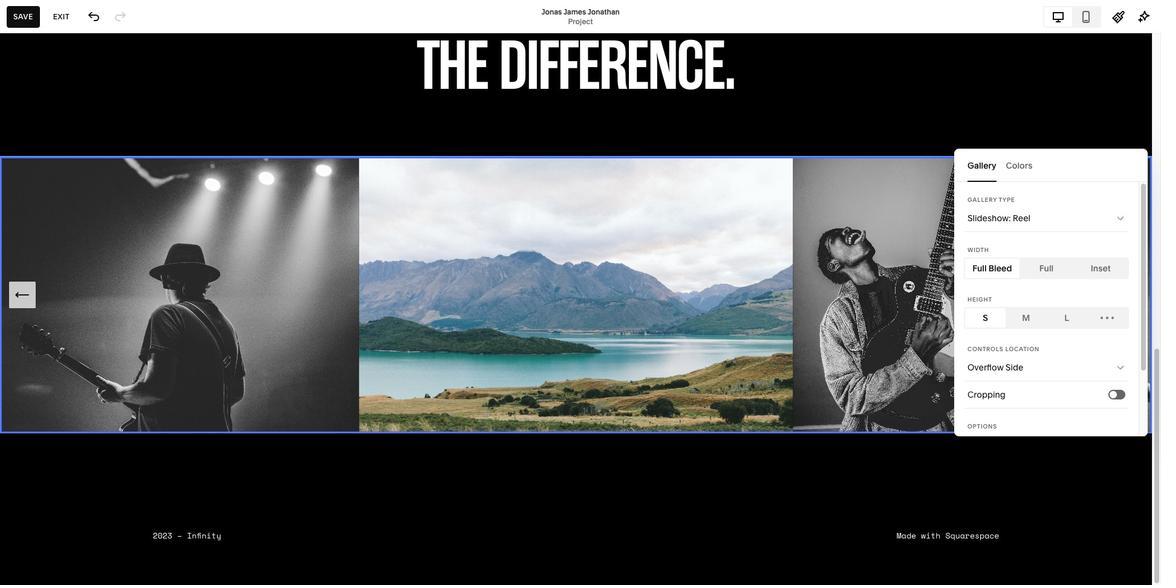 Task type: locate. For each thing, give the bounding box(es) containing it.
1 chevron small down light icon image from the top
[[1116, 214, 1126, 223]]

colors
[[1007, 160, 1033, 171]]

overflow
[[968, 362, 1004, 373]]

0 vertical spatial gallery
[[968, 160, 997, 171]]

save button
[[7, 6, 40, 28]]

tab list containing full bleed
[[966, 259, 1128, 278]]

2 gallery from the top
[[968, 197, 998, 203]]

0 horizontal spatial full
[[973, 263, 987, 274]]

james
[[564, 7, 586, 16]]

chevron small down light icon image up inset button
[[1116, 214, 1126, 223]]

reel
[[1013, 213, 1031, 224]]

inset button
[[1074, 259, 1128, 278]]

1 gallery from the top
[[968, 160, 997, 171]]

options
[[968, 424, 998, 430]]

overflow side
[[968, 362, 1024, 373]]

jonathan
[[588, 7, 620, 16]]

exit button
[[46, 6, 76, 28]]

chevron small down light icon image
[[1116, 214, 1126, 223], [1116, 363, 1126, 373]]

1 vertical spatial gallery
[[968, 197, 998, 203]]

2 chevron small down light icon image from the top
[[1116, 363, 1126, 373]]

save
[[13, 12, 33, 21]]

gallery for gallery
[[968, 160, 997, 171]]

full
[[973, 263, 987, 274], [1040, 263, 1054, 274]]

exit
[[53, 12, 70, 21]]

website button
[[0, 13, 70, 40]]

height
[[968, 296, 993, 303]]

controls
[[968, 346, 1004, 353]]

s button
[[966, 309, 1006, 328]]

0 vertical spatial chevron small down light icon image
[[1116, 214, 1126, 223]]

slideshow:
[[968, 213, 1011, 224]]

chevron small down light icon image up cropping option
[[1116, 363, 1126, 373]]

colors button
[[1007, 149, 1033, 182]]

m button
[[1006, 309, 1047, 328]]

full right bleed
[[1040, 263, 1054, 274]]

tab list
[[1045, 7, 1101, 26], [968, 149, 1135, 182], [966, 259, 1128, 278], [966, 309, 1128, 328]]

location
[[1006, 346, 1040, 353]]

Cropping checkbox
[[1110, 391, 1118, 398]]

1 horizontal spatial full
[[1040, 263, 1054, 274]]

chevron small down light icon image inside slideshow: reel "popup button"
[[1116, 214, 1126, 223]]

full for full bleed
[[973, 263, 987, 274]]

jonas
[[542, 7, 562, 16]]

side
[[1006, 362, 1024, 373]]

gallery button
[[968, 149, 997, 182]]

slideshow: reel button
[[961, 205, 1133, 232]]

full down "width"
[[973, 263, 987, 274]]

gallery up gallery type
[[968, 160, 997, 171]]

controls location
[[968, 346, 1040, 353]]

overflow side button
[[961, 354, 1133, 382]]

gallery up slideshow:
[[968, 197, 998, 203]]

2 full from the left
[[1040, 263, 1054, 274]]

gallery
[[968, 160, 997, 171], [968, 197, 998, 203]]

jonas james jonathan project
[[542, 7, 620, 26]]

inset
[[1091, 263, 1111, 274]]

1 vertical spatial chevron small down light icon image
[[1116, 363, 1126, 373]]

width
[[968, 247, 990, 254]]

gallery inside tab list
[[968, 160, 997, 171]]

chevron small down light icon image inside overflow side dropdown button
[[1116, 363, 1126, 373]]

1 full from the left
[[973, 263, 987, 274]]



Task type: vqa. For each thing, say whether or not it's contained in the screenshot.
Paragraph 2 range field
no



Task type: describe. For each thing, give the bounding box(es) containing it.
full button
[[1020, 259, 1074, 278]]

website
[[23, 22, 56, 31]]

cropping
[[968, 390, 1006, 401]]

l
[[1065, 313, 1070, 324]]

m
[[1023, 313, 1031, 324]]

full bleed
[[973, 263, 1013, 274]]

full bleed button
[[966, 259, 1020, 278]]

gallery type
[[968, 197, 1016, 203]]

gallery for gallery type
[[968, 197, 998, 203]]

tab list containing s
[[966, 309, 1128, 328]]

chevron small down light icon image for reel
[[1116, 214, 1126, 223]]

icon image
[[1101, 312, 1115, 325]]

tab list containing gallery
[[968, 149, 1135, 182]]

type
[[999, 197, 1016, 203]]

grid grid
[[0, 82, 240, 576]]

project
[[568, 17, 593, 26]]

bleed
[[989, 263, 1013, 274]]

s
[[983, 313, 989, 324]]

l button
[[1047, 309, 1088, 328]]

full for full
[[1040, 263, 1054, 274]]

chevron small down light icon image for side
[[1116, 363, 1126, 373]]

slideshow: reel
[[968, 213, 1031, 224]]



